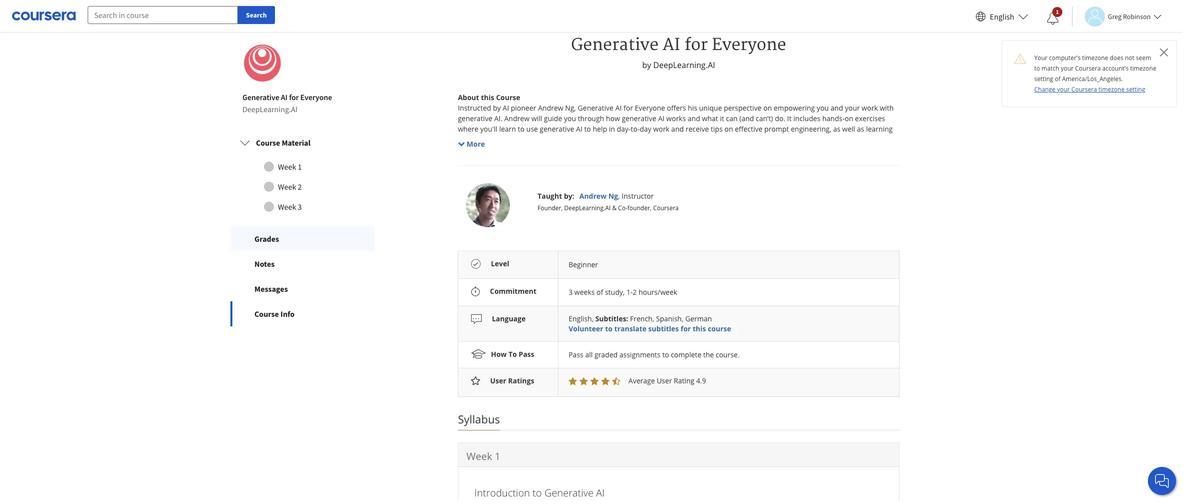Task type: locate. For each thing, give the bounding box(es) containing it.
account's
[[1102, 64, 1129, 73]]

0 vertical spatial in
[[609, 124, 615, 134]]

, left a
[[618, 191, 620, 201]]

by inside about this course instructed by ai pioneer andrew ng, generative ai for everyone offers his unique perspective on empowering you and your work with generative ai. andrew will guide you through how generative ai works and what it can (and can't) do. it includes hands-on exercises where you'll learn to use generative ai to help in day-to-day work and receive tips on effective prompt engineering, as well as learning how to go beyond prompting for more advanced uses of ai. you'll get insights into what generative ai can do, its potential, and its limitations. you'll delve into real-world applications and learn common use cases. you'll get hands-on time with generative ai projects to put your knowledge into action and gain insight into its impact on both business and society. this course was created to ensure everyone can be a participant in our ai-powered future.
[[493, 103, 501, 113]]

ai
[[663, 35, 680, 55], [281, 92, 288, 102], [503, 103, 509, 113], [615, 103, 622, 113], [658, 114, 664, 123], [576, 124, 582, 134], [585, 156, 591, 165], [656, 166, 663, 176], [596, 486, 605, 500]]

in
[[609, 124, 615, 134], [669, 198, 675, 207]]

its right insight
[[873, 166, 880, 176]]

how up day-
[[606, 114, 620, 123]]

greg
[[1108, 12, 1122, 21]]

1
[[1056, 8, 1059, 16], [298, 162, 302, 172], [495, 450, 500, 463]]

you down ng, at the left of page
[[564, 114, 576, 123]]

your up exercises
[[845, 103, 860, 113]]

2 horizontal spatial its
[[873, 166, 880, 176]]

1 horizontal spatial deeplearning.ai
[[564, 204, 611, 212]]

of down the to-
[[636, 135, 642, 144]]

generative inside about this course instructed by ai pioneer andrew ng, generative ai for everyone offers his unique perspective on empowering you and your work with generative ai. andrew will guide you through how generative ai works and what it can (and can't) do. it includes hands-on exercises where you'll learn to use generative ai to help in day-to-day work and receive tips on effective prompt engineering, as well as learning how to go beyond prompting for more advanced uses of ai. you'll get insights into what generative ai can do, its potential, and its limitations. you'll delve into real-world applications and learn common use cases. you'll get hands-on time with generative ai projects to put your knowledge into action and gain insight into its impact on both business and society. this course was created to ensure everyone can be a participant in our ai-powered future.
[[578, 103, 614, 113]]

2 up week 3 link
[[298, 182, 302, 192]]

1 horizontal spatial user
[[657, 376, 672, 386]]

0 vertical spatial of
[[1055, 75, 1060, 83]]

how down where
[[458, 135, 472, 144]]

0 horizontal spatial english
[[569, 314, 592, 324]]

1 horizontal spatial what
[[702, 114, 718, 123]]

deeplearning.ai down andrew ng link
[[564, 204, 611, 212]]

0 horizontal spatial user
[[490, 376, 506, 386]]

pass right to
[[519, 350, 534, 359]]

on
[[763, 103, 772, 113], [845, 114, 853, 123], [724, 124, 733, 134], [577, 166, 586, 176], [482, 177, 491, 186]]

of down match
[[1055, 75, 1060, 83]]

with down do,
[[604, 166, 618, 176]]

with
[[880, 103, 894, 113], [604, 166, 618, 176]]

ai inside generative ai for everyone deeplearning.ai
[[281, 92, 288, 102]]

you'll
[[458, 156, 475, 165], [722, 156, 740, 165], [524, 166, 541, 176]]

projects
[[665, 166, 691, 176]]

grades link
[[230, 226, 375, 251]]

by inside generative ai for everyone by deeplearning.ai
[[642, 60, 651, 71]]

0 vertical spatial with
[[880, 103, 894, 113]]

learn up beyond
[[499, 124, 516, 134]]

0 vertical spatial ai.
[[494, 114, 502, 123]]

do.
[[775, 114, 785, 123]]

get up taught
[[543, 166, 553, 176]]

1 vertical spatial you
[[564, 114, 576, 123]]

1 vertical spatial andrew
[[504, 114, 530, 123]]

all
[[585, 350, 593, 360]]

hands-
[[822, 114, 845, 123], [555, 166, 577, 176]]

introduction to generative ai
[[474, 486, 605, 500]]

to down your
[[1034, 64, 1040, 73]]

your computer's timezone does not seem to match your coursera account's timezone setting of america/los_angeles. change your coursera timezone setting
[[1034, 54, 1156, 94]]

0 horizontal spatial as
[[833, 124, 840, 134]]

2 horizontal spatial everyone
[[712, 35, 786, 55]]

and down the works
[[671, 124, 684, 134]]

course left "was"
[[473, 198, 495, 207]]

0 vertical spatial course
[[496, 93, 520, 102]]

0 horizontal spatial what
[[531, 156, 547, 165]]

0 horizontal spatial ,
[[592, 314, 594, 324]]

work up exercises
[[862, 103, 878, 113]]

course up pioneer
[[496, 93, 520, 102]]

ai inside generative ai for everyone by deeplearning.ai
[[663, 35, 680, 55]]

coursera up the america/los_angeles.
[[1075, 64, 1101, 73]]

, inside "english , subtitles: french, spanish, german volunteer to translate subtitles for this course"
[[592, 314, 594, 324]]

unique
[[699, 103, 722, 113]]

2 vertical spatial everyone
[[635, 103, 665, 113]]

on up can't)
[[763, 103, 772, 113]]

course info
[[254, 309, 295, 319]]

learn
[[499, 124, 516, 134], [866, 156, 883, 165]]

deeplearning.ai up course material
[[242, 104, 297, 114]]

week for 'week 1' link
[[278, 162, 296, 172]]

0 vertical spatial week 1
[[278, 162, 302, 172]]

as left well
[[833, 124, 840, 134]]

0 vertical spatial andrew
[[538, 103, 563, 113]]

1 vertical spatial 1
[[298, 162, 302, 172]]

0 horizontal spatial with
[[604, 166, 618, 176]]

in left day-
[[609, 124, 615, 134]]

course inside about this course instructed by ai pioneer andrew ng, generative ai for everyone offers his unique perspective on empowering you and your work with generative ai. andrew will guide you through how generative ai works and what it can (and can't) do. it includes hands-on exercises where you'll learn to use generative ai to help in day-to-day work and receive tips on effective prompt engineering, as well as learning how to go beyond prompting for more advanced uses of ai. you'll get insights into what generative ai can do, its potential, and its limitations. you'll delve into real-world applications and learn common use cases. you'll get hands-on time with generative ai projects to put your knowledge into action and gain insight into its impact on both business and society. this course was created to ensure everyone can be a participant in our ai-powered future.
[[496, 93, 520, 102]]

on right tips
[[724, 124, 733, 134]]

help
[[593, 124, 607, 134]]

perspective
[[724, 103, 762, 113]]

1 horizontal spatial 3
[[569, 287, 573, 297]]

use
[[526, 124, 538, 134], [489, 166, 500, 176]]

for
[[684, 35, 708, 55], [289, 92, 299, 102], [624, 103, 633, 113], [555, 135, 564, 144], [681, 324, 691, 334]]

andrew up guide
[[538, 103, 563, 113]]

english inside "english , subtitles: french, spanish, german volunteer to translate subtitles for this course"
[[569, 314, 592, 324]]

you'll
[[480, 124, 497, 134]]

to-
[[631, 124, 640, 134]]

0 horizontal spatial everyone
[[300, 92, 332, 102]]

2 vertical spatial andrew
[[579, 191, 607, 201]]

week 1 down "syllabus"
[[466, 450, 500, 463]]

taught by: andrew ng , instructor founder, deeplearning.ai & co-founder, coursera
[[538, 191, 679, 212]]

1 horizontal spatial ,
[[618, 191, 620, 201]]

engineering,
[[791, 124, 831, 134]]

1 horizontal spatial 1
[[495, 450, 500, 463]]

✕ button
[[1159, 44, 1168, 60]]

and up well
[[831, 103, 843, 113]]

week inside "link"
[[278, 182, 296, 192]]

pass
[[519, 350, 534, 359], [569, 350, 583, 360]]

3 left weeks at the bottom of page
[[569, 287, 573, 297]]

change your coursera timezone setting link
[[1034, 85, 1145, 94]]

messages link
[[230, 276, 375, 301]]

0 horizontal spatial pass
[[519, 350, 534, 359]]

course inside about this course instructed by ai pioneer andrew ng, generative ai for everyone offers his unique perspective on empowering you and your work with generative ai. andrew will guide you through how generative ai works and what it can (and can't) do. it includes hands-on exercises where you'll learn to use generative ai to help in day-to-day work and receive tips on effective prompt engineering, as well as learning how to go beyond prompting for more advanced uses of ai. you'll get insights into what generative ai can do, its potential, and its limitations. you'll delve into real-world applications and learn common use cases. you'll get hands-on time with generative ai projects to put your knowledge into action and gain insight into its impact on both business and society. this course was created to ensure everyone can be a participant in our ai-powered future.
[[473, 198, 495, 207]]

1 vertical spatial everyone
[[300, 92, 332, 102]]

generative up the society.
[[548, 156, 583, 165]]

0 vertical spatial 2
[[298, 182, 302, 192]]

week for "week 2" "link"
[[278, 182, 296, 192]]

2 vertical spatial 1
[[495, 450, 500, 463]]

and up 'projects'
[[661, 156, 673, 165]]

its right do,
[[618, 156, 626, 165]]

2 vertical spatial of
[[597, 287, 603, 297]]

3 weeks of study, 1-2 hours/week
[[569, 287, 677, 297]]

2 horizontal spatial deeplearning.ai
[[653, 60, 715, 71]]

cases.
[[502, 166, 522, 176]]

robinson
[[1123, 12, 1151, 21]]

week down "syllabus"
[[466, 450, 492, 463]]

generative inside generative ai for everyone deeplearning.ai
[[242, 92, 279, 102]]

this inside "english , subtitles: french, spanish, german volunteer to translate subtitles for this course"
[[693, 324, 706, 334]]

complete
[[671, 350, 701, 360]]

course down german
[[708, 324, 731, 334]]

1 up introduction
[[495, 450, 500, 463]]

1 horizontal spatial how
[[606, 114, 620, 123]]

0 horizontal spatial andrew
[[504, 114, 530, 123]]

1 inside button
[[1056, 8, 1059, 16]]

0 vertical spatial 1
[[1056, 8, 1059, 16]]

help center image
[[1156, 475, 1168, 487]]

its up 'projects'
[[675, 156, 682, 165]]

what down prompting
[[531, 156, 547, 165]]

spanish,
[[656, 314, 683, 324]]

generative down guide
[[540, 124, 574, 134]]

, up volunteer
[[592, 314, 594, 324]]

generative
[[458, 114, 492, 123], [622, 114, 656, 123], [540, 124, 574, 134], [548, 156, 583, 165], [620, 166, 654, 176]]

timezone down account's
[[1099, 85, 1125, 94]]

2 right study,
[[633, 287, 637, 297]]

to left ensure
[[538, 198, 545, 207]]

1 vertical spatial course
[[256, 138, 280, 148]]

for inside generative ai for everyone deeplearning.ai
[[289, 92, 299, 102]]

course left material
[[256, 138, 280, 148]]

of left study,
[[597, 287, 603, 297]]

for inside "english , subtitles: french, spanish, german volunteer to translate subtitles for this course"
[[681, 324, 691, 334]]

course inside dropdown button
[[256, 138, 280, 148]]

get up common
[[477, 156, 487, 165]]

this up instructed
[[481, 93, 494, 102]]

1 horizontal spatial course
[[708, 324, 731, 334]]

1 vertical spatial setting
[[1126, 85, 1145, 94]]

ai.
[[494, 114, 502, 123], [644, 135, 652, 144]]

beyond
[[492, 135, 517, 144]]

course left info
[[254, 309, 279, 319]]

everyone inside generative ai for everyone deeplearning.ai
[[300, 92, 332, 102]]

do,
[[606, 156, 617, 165]]

notes
[[254, 259, 275, 269]]

2 horizontal spatial 1
[[1056, 8, 1059, 16]]

pass left all
[[569, 350, 583, 360]]

by
[[642, 60, 651, 71], [493, 103, 501, 113]]

everyone for generative ai for everyone by deeplearning.ai
[[712, 35, 786, 55]]

0 vertical spatial this
[[481, 93, 494, 102]]

timezone up the america/los_angeles.
[[1082, 54, 1108, 62]]

applications
[[810, 156, 850, 165]]

1 horizontal spatial you
[[817, 103, 829, 113]]

0 vertical spatial coursera
[[1075, 64, 1101, 73]]

1 vertical spatial deeplearning.ai
[[242, 104, 297, 114]]

0 vertical spatial work
[[862, 103, 878, 113]]

coursera down the america/los_angeles.
[[1071, 85, 1097, 94]]

you'll up common
[[458, 156, 475, 165]]

1 vertical spatial english
[[569, 314, 592, 324]]

1 vertical spatial how
[[458, 135, 472, 144]]

will
[[531, 114, 542, 123]]

setting
[[1034, 75, 1053, 83], [1126, 85, 1145, 94]]

week 1 up week 2
[[278, 162, 302, 172]]

2 vertical spatial coursera
[[653, 204, 679, 212]]

for inside generative ai for everyone by deeplearning.ai
[[684, 35, 708, 55]]

0 horizontal spatial use
[[489, 166, 500, 176]]

1 horizontal spatial hands-
[[822, 114, 845, 123]]

1 horizontal spatial its
[[675, 156, 682, 165]]

insights
[[489, 156, 514, 165]]

taught
[[538, 191, 562, 201]]

user left the ratings
[[490, 376, 506, 386]]

1 horizontal spatial week 1
[[466, 450, 500, 463]]

0 vertical spatial get
[[477, 156, 487, 165]]

grades
[[254, 234, 279, 244]]

course for material
[[256, 138, 280, 148]]

ensure
[[546, 198, 569, 207]]

1 horizontal spatial ai.
[[644, 135, 652, 144]]

instructor
[[622, 191, 654, 201]]

tips
[[711, 124, 723, 134]]

0 vertical spatial what
[[702, 114, 718, 123]]

use up both
[[489, 166, 500, 176]]

french,
[[630, 314, 654, 324]]

0 vertical spatial everyone
[[712, 35, 786, 55]]

this
[[481, 93, 494, 102], [693, 324, 706, 334]]

rating
[[674, 376, 694, 386]]

deeplearning.ai up 'offers'
[[653, 60, 715, 71]]

2 horizontal spatial you'll
[[722, 156, 740, 165]]

0 vertical spatial ,
[[618, 191, 620, 201]]

andrew down pioneer
[[504, 114, 530, 123]]

you'll left the delve
[[722, 156, 740, 165]]

prompt
[[764, 124, 789, 134]]

1 horizontal spatial of
[[636, 135, 642, 144]]

1 vertical spatial learn
[[866, 156, 883, 165]]

to down subtitles:
[[605, 324, 613, 334]]

to
[[508, 350, 517, 359]]

everyone for generative ai for everyone deeplearning.ai
[[300, 92, 332, 102]]

how to pass
[[491, 350, 534, 359]]

notes link
[[230, 251, 375, 276]]

can right it
[[726, 114, 738, 123]]

and down his
[[688, 114, 700, 123]]

0 vertical spatial 3
[[298, 202, 302, 212]]

with up exercises
[[880, 103, 894, 113]]

week for week 3 link
[[278, 202, 296, 212]]

1 up "week 2" "link"
[[298, 162, 302, 172]]

1 user from the left
[[490, 376, 506, 386]]

0 horizontal spatial 2
[[298, 182, 302, 192]]

put
[[701, 166, 712, 176]]

1 horizontal spatial by
[[642, 60, 651, 71]]

1 horizontal spatial learn
[[866, 156, 883, 165]]

receive
[[686, 124, 709, 134]]

chat with us image
[[1154, 473, 1170, 489]]

as right well
[[857, 124, 864, 134]]

week up "week 3"
[[278, 182, 296, 192]]

co-
[[618, 204, 627, 212]]

hands- up well
[[822, 114, 845, 123]]

1 vertical spatial of
[[636, 135, 642, 144]]

offers
[[667, 103, 686, 113]]

english up 'warning' image
[[990, 11, 1014, 21]]

action
[[783, 166, 803, 176]]

3 down "week 2" "link"
[[298, 202, 302, 212]]

to
[[1034, 64, 1040, 73], [518, 124, 524, 134], [584, 124, 591, 134], [474, 135, 480, 144], [693, 166, 699, 176], [538, 198, 545, 207], [605, 324, 613, 334], [662, 350, 669, 360], [533, 486, 542, 500]]

coursera inside taught by: andrew ng , instructor founder, deeplearning.ai & co-founder, coursera
[[653, 204, 679, 212]]

2 vertical spatial course
[[254, 309, 279, 319]]

(and
[[739, 114, 754, 123]]

future.
[[730, 198, 752, 207]]

guide
[[544, 114, 562, 123]]

0 horizontal spatial you
[[564, 114, 576, 123]]

you up includes
[[817, 103, 829, 113]]

works
[[666, 114, 686, 123]]

1 horizontal spatial in
[[669, 198, 675, 207]]

0 horizontal spatial course
[[473, 198, 495, 207]]

to up prompting
[[518, 124, 524, 134]]

1 horizontal spatial english
[[990, 11, 1014, 21]]

coursera right founder,
[[653, 204, 679, 212]]

0 vertical spatial setting
[[1034, 75, 1053, 83]]

in left our
[[669, 198, 675, 207]]

what down unique
[[702, 114, 718, 123]]

use up prompting
[[526, 124, 538, 134]]

get
[[477, 156, 487, 165], [543, 166, 553, 176]]

by for ai
[[642, 60, 651, 71]]

1 vertical spatial 2
[[633, 287, 637, 297]]

can up time
[[593, 156, 605, 165]]

,
[[618, 191, 620, 201], [592, 314, 594, 324]]

everyone inside generative ai for everyone by deeplearning.ai
[[712, 35, 786, 55]]

2 horizontal spatial of
[[1055, 75, 1060, 83]]

english up volunteer
[[569, 314, 592, 324]]

0 vertical spatial use
[[526, 124, 538, 134]]

generative inside generative ai for everyone by deeplearning.ai
[[571, 35, 659, 55]]

week up week 2
[[278, 162, 296, 172]]

you
[[817, 103, 829, 113], [564, 114, 576, 123]]

english inside button
[[990, 11, 1014, 21]]

about this course instructed by ai pioneer andrew ng, generative ai for everyone offers his unique perspective on empowering you and your work with generative ai. andrew will guide you through how generative ai works and what it can (and can't) do. it includes hands-on exercises where you'll learn to use generative ai to help in day-to-day work and receive tips on effective prompt engineering, as well as learning how to go beyond prompting for more advanced uses of ai. you'll get insights into what generative ai can do, its potential, and its limitations. you'll delve into real-world applications and learn common use cases. you'll get hands-on time with generative ai projects to put your knowledge into action and gain insight into its impact on both business and society. this course was created to ensure everyone can be a participant in our ai-powered future.
[[458, 93, 896, 207]]

1 horizontal spatial andrew
[[538, 103, 563, 113]]

everyone inside about this course instructed by ai pioneer andrew ng, generative ai for everyone offers his unique perspective on empowering you and your work with generative ai. andrew will guide you through how generative ai works and what it can (and can't) do. it includes hands-on exercises where you'll learn to use generative ai to help in day-to-day work and receive tips on effective prompt engineering, as well as learning how to go beyond prompting for more advanced uses of ai. you'll get insights into what generative ai can do, its potential, and its limitations. you'll delve into real-world applications and learn common use cases. you'll get hands-on time with generative ai projects to put your knowledge into action and gain insight into its impact on both business and society. this course was created to ensure everyone can be a participant in our ai-powered future.
[[635, 103, 665, 113]]

3
[[298, 202, 302, 212], [569, 287, 573, 297]]

info
[[281, 309, 295, 319]]

english for english , subtitles: french, spanish, german volunteer to translate subtitles for this course
[[569, 314, 592, 324]]

you'll up business
[[524, 166, 541, 176]]

hands- up the society.
[[555, 166, 577, 176]]

course
[[496, 93, 520, 102], [256, 138, 280, 148], [254, 309, 279, 319]]

0 horizontal spatial learn
[[499, 124, 516, 134]]

into up cases.
[[516, 156, 529, 165]]

user left "rating"
[[657, 376, 672, 386]]

into left real- on the top of the page
[[761, 156, 773, 165]]

week down week 2
[[278, 202, 296, 212]]

how
[[606, 114, 620, 123], [458, 135, 472, 144]]

as
[[833, 124, 840, 134], [857, 124, 864, 134]]

both
[[492, 177, 508, 186]]

1 vertical spatial by
[[493, 103, 501, 113]]

0 vertical spatial how
[[606, 114, 620, 123]]

ai. down day
[[644, 135, 652, 144]]

timezone down seem
[[1130, 64, 1156, 73]]

can left be
[[603, 198, 615, 207]]

2 vertical spatial deeplearning.ai
[[564, 204, 611, 212]]

translate
[[614, 324, 646, 334]]

learn down learning on the right top of the page
[[866, 156, 883, 165]]



Task type: vqa. For each thing, say whether or not it's contained in the screenshot.
goals? on the top of page
no



Task type: describe. For each thing, give the bounding box(es) containing it.
of inside your computer's timezone does not seem to match your coursera account's timezone setting of america/los_angeles. change your coursera timezone setting
[[1055, 75, 1060, 83]]

to left put
[[693, 166, 699, 176]]

and left gain
[[805, 166, 817, 176]]

generative ai for everyone deeplearning.ai
[[242, 92, 332, 114]]

generative down potential,
[[620, 166, 654, 176]]

does
[[1110, 54, 1123, 62]]

everyone
[[571, 198, 601, 207]]

, inside taught by: andrew ng , instructor founder, deeplearning.ai & co-founder, coursera
[[618, 191, 620, 201]]

to down through
[[584, 124, 591, 134]]

week 3
[[278, 202, 302, 212]]

insight
[[834, 166, 856, 176]]

greg robinson button
[[1072, 6, 1162, 26]]

of inside about this course instructed by ai pioneer andrew ng, generative ai for everyone offers his unique perspective on empowering you and your work with generative ai. andrew will guide you through how generative ai works and what it can (and can't) do. it includes hands-on exercises where you'll learn to use generative ai to help in day-to-day work and receive tips on effective prompt engineering, as well as learning how to go beyond prompting for more advanced uses of ai. you'll get insights into what generative ai can do, its potential, and its limitations. you'll delve into real-world applications and learn common use cases. you'll get hands-on time with generative ai projects to put your knowledge into action and gain insight into its impact on both business and society. this course was created to ensure everyone can be a participant in our ai-powered future.
[[636, 135, 642, 144]]

to left complete
[[662, 350, 669, 360]]

seem
[[1136, 54, 1151, 62]]

0 horizontal spatial in
[[609, 124, 615, 134]]

deeplearning.ai inside generative ai for everyone by deeplearning.ai
[[653, 60, 715, 71]]

on up well
[[845, 114, 853, 123]]

show notifications image
[[1047, 13, 1059, 25]]

warning image
[[1014, 53, 1026, 65]]

0 horizontal spatial 3
[[298, 202, 302, 212]]

deeplearning.ai inside generative ai for everyone deeplearning.ai
[[242, 104, 297, 114]]

coursera image
[[12, 8, 76, 24]]

exercises
[[855, 114, 885, 123]]

more button
[[458, 139, 485, 149]]

common
[[458, 166, 487, 176]]

on left time
[[577, 166, 586, 176]]

volunteer
[[569, 324, 603, 334]]

1 horizontal spatial 2
[[633, 287, 637, 297]]

1 vertical spatial what
[[531, 156, 547, 165]]

1 vertical spatial in
[[669, 198, 675, 207]]

volunteer to translate subtitles for this course link
[[569, 324, 731, 334]]

1 button
[[1039, 7, 1067, 31]]

weeks
[[574, 287, 595, 297]]

deeplearning.ai image
[[242, 43, 282, 83]]

1 horizontal spatial setting
[[1126, 85, 1145, 94]]

more
[[566, 135, 584, 144]]

week 1 link
[[240, 157, 365, 177]]

hours/week
[[639, 287, 677, 297]]

Search in course text field
[[88, 6, 238, 24]]

0 vertical spatial timezone
[[1082, 54, 1108, 62]]

pioneer
[[511, 103, 536, 113]]

0 horizontal spatial how
[[458, 135, 472, 144]]

0 vertical spatial hands-
[[822, 114, 845, 123]]

can't)
[[756, 114, 773, 123]]

1 vertical spatial 3
[[569, 287, 573, 297]]

advanced
[[586, 135, 617, 144]]

generative down instructed
[[458, 114, 492, 123]]

go
[[482, 135, 490, 144]]

participant
[[632, 198, 668, 207]]

1 horizontal spatial you'll
[[524, 166, 541, 176]]

0 horizontal spatial week 1
[[278, 162, 302, 172]]

search
[[246, 11, 267, 20]]

introduction
[[474, 486, 530, 500]]

0 horizontal spatial of
[[597, 287, 603, 297]]

this inside about this course instructed by ai pioneer andrew ng, generative ai for everyone offers his unique perspective on empowering you and your work with generative ai. andrew will guide you through how generative ai works and what it can (and can't) do. it includes hands-on exercises where you'll learn to use generative ai to help in day-to-day work and receive tips on effective prompt engineering, as well as learning how to go beyond prompting for more advanced uses of ai. you'll get insights into what generative ai can do, its potential, and its limitations. you'll delve into real-world applications and learn common use cases. you'll get hands-on time with generative ai projects to put your knowledge into action and gain insight into its impact on both business and society. this course was created to ensure everyone can be a participant in our ai-powered future.
[[481, 93, 494, 102]]

created
[[511, 198, 536, 207]]

&
[[612, 204, 617, 212]]

powered
[[699, 198, 728, 207]]

subtitles:
[[595, 314, 628, 324]]

0 horizontal spatial get
[[477, 156, 487, 165]]

1 vertical spatial coursera
[[1071, 85, 1097, 94]]

1 horizontal spatial with
[[880, 103, 894, 113]]

generative up the to-
[[622, 114, 656, 123]]

1 vertical spatial can
[[593, 156, 605, 165]]

0 vertical spatial can
[[726, 114, 738, 123]]

and up insight
[[852, 156, 864, 165]]

instructed
[[458, 103, 491, 113]]

search button
[[238, 6, 275, 24]]

beginner
[[569, 260, 598, 269]]

this
[[458, 198, 471, 207]]

where
[[458, 124, 478, 134]]

business
[[509, 177, 538, 186]]

into down real- on the top of the page
[[768, 166, 781, 176]]

language
[[492, 314, 526, 324]]

commitment
[[490, 286, 536, 296]]

andrew ng image
[[466, 183, 510, 227]]

empowering
[[774, 103, 815, 113]]

subtitles
[[648, 324, 679, 334]]

2 vertical spatial can
[[603, 198, 615, 207]]

1 as from the left
[[833, 124, 840, 134]]

andrew inside taught by: andrew ng , instructor founder, deeplearning.ai & co-founder, coursera
[[579, 191, 607, 201]]

1 vertical spatial timezone
[[1130, 64, 1156, 73]]

1 horizontal spatial work
[[862, 103, 878, 113]]

potential,
[[628, 156, 659, 165]]

2 vertical spatial timezone
[[1099, 85, 1125, 94]]

1 vertical spatial work
[[653, 124, 670, 134]]

impact
[[458, 177, 480, 186]]

uses
[[619, 135, 634, 144]]

effective
[[735, 124, 762, 134]]

prompting
[[519, 135, 553, 144]]

more
[[467, 139, 485, 149]]

to right introduction
[[533, 486, 542, 500]]

change
[[1034, 85, 1055, 94]]

1 vertical spatial hands-
[[555, 166, 577, 176]]

✕
[[1159, 44, 1168, 60]]

into right insight
[[858, 166, 871, 176]]

ratings
[[508, 376, 534, 386]]

timezone mismatch warning modal dialog
[[1002, 40, 1177, 107]]

0 horizontal spatial you'll
[[458, 156, 475, 165]]

our
[[677, 198, 689, 207]]

english for english
[[990, 11, 1014, 21]]

ai-
[[690, 198, 699, 207]]

2 inside "week 2" "link"
[[298, 182, 302, 192]]

by for this
[[493, 103, 501, 113]]

1 horizontal spatial pass
[[569, 350, 583, 360]]

and up taught
[[540, 177, 552, 186]]

pass all graded assignments to complete the course.
[[569, 350, 740, 360]]

on left both
[[482, 177, 491, 186]]

deeplearning.ai inside taught by: andrew ng , instructor founder, deeplearning.ai & co-founder, coursera
[[564, 204, 611, 212]]

material
[[282, 138, 310, 148]]

0 horizontal spatial ai.
[[494, 114, 502, 123]]

2 as from the left
[[857, 124, 864, 134]]

to left go
[[474, 135, 480, 144]]

your right change
[[1057, 85, 1070, 94]]

0 horizontal spatial setting
[[1034, 75, 1053, 83]]

2 user from the left
[[657, 376, 672, 386]]

learning
[[866, 124, 893, 134]]

knowledge
[[731, 166, 766, 176]]

user ratings
[[490, 376, 534, 386]]

to inside your computer's timezone does not seem to match your coursera account's timezone setting of america/los_angeles. change your coursera timezone setting
[[1034, 64, 1040, 73]]

messages
[[254, 284, 288, 294]]

study,
[[605, 287, 625, 297]]

average user rating 4.9
[[628, 376, 706, 386]]

1 horizontal spatial use
[[526, 124, 538, 134]]

course inside "english , subtitles: french, spanish, german volunteer to translate subtitles for this course"
[[708, 324, 731, 334]]

1 vertical spatial week 1
[[466, 450, 500, 463]]

world
[[790, 156, 809, 165]]

course for info
[[254, 309, 279, 319]]

founder,
[[538, 204, 563, 212]]

0 vertical spatial you
[[817, 103, 829, 113]]

day-
[[617, 124, 631, 134]]

delve
[[741, 156, 759, 165]]

week 2 link
[[240, 177, 365, 197]]

match
[[1042, 64, 1059, 73]]

assignments
[[619, 350, 660, 360]]

your down computer's
[[1061, 64, 1074, 73]]

real-
[[775, 156, 790, 165]]

0 horizontal spatial its
[[618, 156, 626, 165]]

syllabus
[[458, 412, 500, 427]]

0 vertical spatial learn
[[499, 124, 516, 134]]

to inside "english , subtitles: french, spanish, german volunteer to translate subtitles for this course"
[[605, 324, 613, 334]]

your right put
[[714, 166, 729, 176]]

be
[[616, 198, 625, 207]]

it
[[787, 114, 792, 123]]

his
[[688, 103, 697, 113]]

time
[[588, 166, 602, 176]]

1 vertical spatial ai.
[[644, 135, 652, 144]]

day
[[640, 124, 651, 134]]

average
[[628, 376, 655, 386]]

america/los_angeles.
[[1062, 75, 1123, 83]]

a
[[626, 198, 630, 207]]

0 horizontal spatial 1
[[298, 162, 302, 172]]

4.9
[[696, 376, 706, 386]]

it
[[720, 114, 724, 123]]

1-
[[626, 287, 633, 297]]

1 vertical spatial get
[[543, 166, 553, 176]]

1 vertical spatial with
[[604, 166, 618, 176]]



